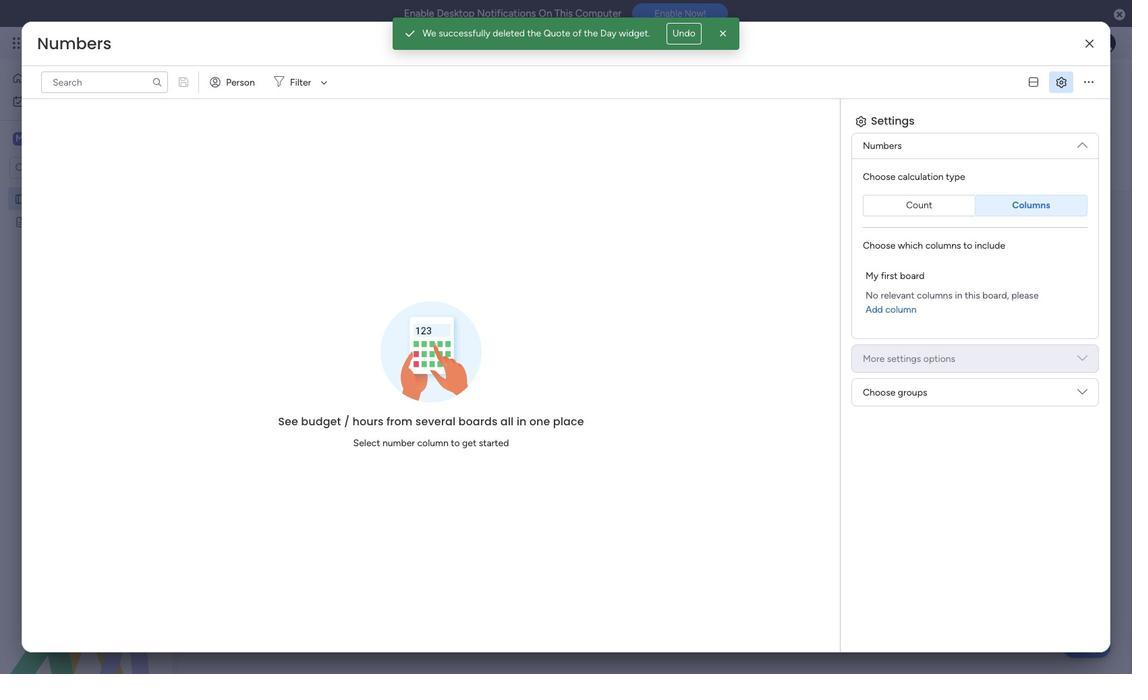 Task type: describe. For each thing, give the bounding box(es) containing it.
calculation
[[898, 171, 944, 183]]

0 horizontal spatial column
[[417, 438, 448, 449]]

my first board group
[[863, 269, 1088, 317]]

see more button
[[204, 100, 658, 116]]

home
[[30, 72, 55, 84]]

columns button
[[975, 195, 1088, 217]]

done
[[365, 425, 391, 438]]

several
[[415, 414, 456, 429]]

relevant
[[881, 290, 915, 302]]

help button
[[1063, 636, 1110, 658]]

Numbers field
[[34, 32, 115, 55]]

kendall parks image
[[1094, 32, 1116, 54]]

arrow down image
[[316, 74, 332, 90]]

meeting
[[32, 216, 67, 227]]

filter button
[[268, 72, 332, 93]]

see budget / hours from several boards all in one place
[[278, 414, 584, 429]]

settings
[[871, 113, 915, 129]]

my first board heading
[[866, 269, 925, 283]]

choose which columns to include
[[863, 240, 1005, 252]]

14.3% done main content
[[179, 58, 1132, 675]]

person button
[[204, 72, 263, 93]]

0 vertical spatial more dots image
[[1084, 77, 1094, 87]]

all
[[500, 414, 514, 429]]

My first board field
[[202, 69, 353, 100]]

main workspace
[[31, 132, 111, 145]]

include
[[975, 240, 1005, 252]]

collapse board header image
[[1098, 127, 1108, 138]]

groups
[[898, 387, 927, 398]]

/ inside button
[[1069, 79, 1073, 90]]

columns
[[1012, 200, 1050, 211]]

more settings options
[[863, 353, 955, 365]]

meeting notes
[[32, 216, 95, 227]]

select
[[353, 438, 380, 449]]

first for my first board field
[[241, 69, 280, 100]]

lottie animation element
[[0, 538, 172, 675]]

1 the from the left
[[527, 28, 541, 39]]

1 vertical spatial board
[[66, 193, 91, 204]]

computer
[[575, 7, 621, 20]]

columns for to
[[925, 240, 961, 252]]

workspace image
[[13, 132, 26, 146]]

2 the from the left
[[584, 28, 598, 39]]

day
[[600, 28, 616, 39]]

we successfully deleted the quote of the day widget.
[[422, 28, 650, 39]]

type
[[946, 171, 965, 183]]

dapulse dropdown down arrow image for more settings options
[[1077, 354, 1088, 369]]

my first board for my first board 'group' at the right of the page
[[866, 271, 925, 282]]

enable now! button
[[632, 4, 728, 24]]

board for my first board 'group' at the right of the page
[[900, 271, 925, 282]]

which
[[898, 240, 923, 252]]

settings
[[887, 353, 921, 365]]

management
[[136, 35, 210, 51]]

invite / 1
[[1043, 79, 1079, 90]]

see more link
[[614, 101, 657, 114]]

home option
[[8, 67, 164, 89]]

desktop
[[437, 7, 475, 20]]

monday
[[60, 35, 106, 51]]

first inside list box
[[47, 193, 64, 204]]

dapulse close image
[[1114, 8, 1125, 22]]

on
[[539, 7, 552, 20]]

workspace
[[57, 132, 111, 145]]

1 horizontal spatial more
[[863, 353, 885, 365]]

my right search image
[[205, 69, 236, 100]]

work for monday
[[109, 35, 133, 51]]

no
[[866, 290, 878, 302]]

1 vertical spatial /
[[344, 414, 350, 429]]

this
[[555, 7, 573, 20]]

no relevant columns in this board, please add column
[[866, 290, 1039, 316]]

automate button
[[1006, 121, 1078, 143]]

list box containing my first board
[[0, 185, 172, 415]]

dapulse dropdown down arrow image
[[1077, 387, 1088, 402]]

search image
[[152, 77, 163, 88]]

board for my first board field
[[286, 69, 350, 100]]

one
[[529, 414, 550, 429]]

first for my first board 'group' at the right of the page
[[881, 271, 898, 282]]

hours
[[352, 414, 384, 429]]

dapulse dropdown down arrow image for numbers
[[1077, 135, 1088, 150]]

choose for choose which columns to include
[[863, 240, 895, 252]]

to for include
[[963, 240, 972, 252]]

enable for enable desktop notifications on this computer
[[404, 7, 434, 20]]

my work option
[[8, 90, 164, 112]]

quote
[[544, 28, 570, 39]]

invite / 1 button
[[1018, 74, 1085, 96]]

my work link
[[8, 90, 164, 112]]

budget
[[301, 414, 341, 429]]

close image
[[716, 27, 730, 40]]

choose calculation type
[[863, 171, 965, 183]]

more inside button
[[634, 101, 656, 113]]

1
[[1075, 79, 1079, 90]]

deleted
[[493, 28, 525, 39]]



Task type: locate. For each thing, give the bounding box(es) containing it.
work right monday
[[109, 35, 133, 51]]

0 horizontal spatial the
[[527, 28, 541, 39]]

0 horizontal spatial to
[[451, 438, 460, 449]]

first up relevant
[[881, 271, 898, 282]]

0 vertical spatial choose
[[863, 171, 895, 183]]

see inside button
[[615, 101, 631, 113]]

to left include
[[963, 240, 972, 252]]

m
[[16, 133, 24, 144]]

1 horizontal spatial enable
[[655, 8, 682, 19]]

0 vertical spatial /
[[1069, 79, 1073, 90]]

my
[[205, 69, 236, 100], [31, 95, 44, 107], [32, 193, 45, 204], [866, 271, 879, 282]]

1 vertical spatial numbers
[[863, 140, 902, 152]]

count button
[[863, 195, 975, 217]]

1 vertical spatial to
[[451, 438, 460, 449]]

1 vertical spatial more dots image
[[393, 372, 403, 383]]

person
[[226, 77, 255, 88]]

to
[[963, 240, 972, 252], [451, 438, 460, 449]]

select product image
[[12, 36, 26, 50]]

first left filter
[[241, 69, 280, 100]]

2 vertical spatial board
[[900, 271, 925, 282]]

my down home
[[31, 95, 44, 107]]

v2 split view image
[[1029, 77, 1038, 87]]

from
[[386, 414, 413, 429]]

columns right the 'which'
[[925, 240, 961, 252]]

notes
[[69, 216, 95, 227]]

in right the all
[[517, 414, 527, 429]]

2 vertical spatial choose
[[863, 387, 895, 398]]

0 vertical spatial board
[[286, 69, 350, 100]]

1 horizontal spatial work
[[109, 35, 133, 51]]

1 vertical spatial see
[[278, 414, 298, 429]]

1 horizontal spatial to
[[963, 240, 972, 252]]

0 vertical spatial my first board
[[205, 69, 350, 100]]

1 horizontal spatial see
[[615, 101, 631, 113]]

dapulse dropdown down arrow image
[[1077, 135, 1088, 150], [1077, 354, 1088, 369]]

1 vertical spatial column
[[417, 438, 448, 449]]

public board image
[[14, 215, 27, 228]]

automate
[[1030, 126, 1073, 138]]

2 horizontal spatial first
[[881, 271, 898, 282]]

my up the no
[[866, 271, 879, 282]]

14.3%
[[335, 425, 363, 438]]

now!
[[685, 8, 706, 19]]

0 vertical spatial numbers
[[37, 32, 111, 55]]

see for see budget / hours from several boards all in one place
[[278, 414, 298, 429]]

my first board inside 'group'
[[866, 271, 925, 282]]

1 horizontal spatial /
[[1069, 79, 1073, 90]]

0 vertical spatial to
[[963, 240, 972, 252]]

more
[[634, 101, 656, 113], [863, 353, 885, 365]]

workspace selection element
[[13, 131, 113, 148]]

notifications
[[477, 7, 536, 20]]

dapulse dropdown down arrow image left "collapse board header" icon
[[1077, 135, 1088, 150]]

numbers down settings
[[863, 140, 902, 152]]

options
[[923, 353, 955, 365]]

enable now!
[[655, 8, 706, 19]]

my right public board image
[[32, 193, 45, 204]]

first inside my first board heading
[[881, 271, 898, 282]]

2 horizontal spatial my first board
[[866, 271, 925, 282]]

my first board
[[205, 69, 350, 100], [32, 193, 91, 204], [866, 271, 925, 282]]

integrate
[[893, 126, 932, 138]]

0 horizontal spatial in
[[517, 414, 527, 429]]

2 dapulse dropdown down arrow image from the top
[[1077, 354, 1088, 369]]

0 horizontal spatial my first board
[[32, 193, 91, 204]]

columns
[[925, 240, 961, 252], [917, 290, 953, 302]]

alert
[[393, 18, 739, 50]]

work down home
[[46, 95, 67, 107]]

work for my
[[46, 95, 67, 107]]

this
[[965, 290, 980, 302]]

first
[[241, 69, 280, 100], [47, 193, 64, 204], [881, 271, 898, 282]]

my first board for my first board field
[[205, 69, 350, 100]]

dapulse x slim image
[[1085, 39, 1094, 49]]

choose left groups
[[863, 387, 895, 398]]

my work
[[31, 95, 67, 107]]

choose groups
[[863, 387, 927, 398]]

help
[[1075, 641, 1099, 654]]

column
[[885, 304, 917, 316], [417, 438, 448, 449]]

columns inside the no relevant columns in this board, please add column
[[917, 290, 953, 302]]

1 vertical spatial in
[[517, 414, 527, 429]]

0 horizontal spatial more
[[634, 101, 656, 113]]

alert containing we successfully deleted the quote of the day widget.
[[393, 18, 739, 50]]

option
[[0, 187, 172, 189]]

0 vertical spatial dapulse dropdown down arrow image
[[1077, 135, 1088, 150]]

1 horizontal spatial in
[[955, 290, 962, 302]]

more dots image
[[1084, 77, 1094, 87], [393, 372, 403, 383]]

of
[[573, 28, 582, 39]]

choose for choose groups
[[863, 387, 895, 398]]

enable up 'we'
[[404, 7, 434, 20]]

columns right relevant
[[917, 290, 953, 302]]

numbers up home link
[[37, 32, 111, 55]]

1 horizontal spatial more dots image
[[1084, 77, 1094, 87]]

column down relevant
[[885, 304, 917, 316]]

in inside the no relevant columns in this board, please add column
[[955, 290, 962, 302]]

None search field
[[41, 72, 168, 93]]

select number column to get started
[[353, 438, 509, 449]]

2 vertical spatial my first board
[[866, 271, 925, 282]]

enable for enable now!
[[655, 8, 682, 19]]

enable
[[404, 7, 434, 20], [655, 8, 682, 19]]

public board image
[[14, 192, 27, 205]]

undo button
[[666, 23, 701, 45]]

successfully
[[439, 28, 490, 39]]

monday work management
[[60, 35, 210, 51]]

choose for choose calculation type
[[863, 171, 895, 183]]

more dots image right 1 at the top
[[1084, 77, 1094, 87]]

board
[[286, 69, 350, 100], [66, 193, 91, 204], [900, 271, 925, 282]]

0 horizontal spatial numbers
[[37, 32, 111, 55]]

enable desktop notifications on this computer
[[404, 7, 621, 20]]

my inside option
[[31, 95, 44, 107]]

/ left hours
[[344, 414, 350, 429]]

0 vertical spatial first
[[241, 69, 280, 100]]

in left this at the right of page
[[955, 290, 962, 302]]

column down see budget / hours from several boards all in one place
[[417, 438, 448, 449]]

list box
[[0, 185, 172, 415]]

0 vertical spatial see
[[615, 101, 631, 113]]

home link
[[8, 67, 164, 89]]

1 dapulse dropdown down arrow image from the top
[[1077, 135, 1088, 150]]

1 vertical spatial first
[[47, 193, 64, 204]]

more dots image up from
[[393, 372, 403, 383]]

more dots image inside the 14.3% done main content
[[393, 372, 403, 383]]

my inside heading
[[866, 271, 879, 282]]

/
[[1069, 79, 1073, 90], [344, 414, 350, 429]]

in
[[955, 290, 962, 302], [517, 414, 527, 429]]

board inside heading
[[900, 271, 925, 282]]

1 vertical spatial dapulse dropdown down arrow image
[[1077, 354, 1088, 369]]

the
[[527, 28, 541, 39], [584, 28, 598, 39]]

choose left the calculation
[[863, 171, 895, 183]]

1 vertical spatial choose
[[863, 240, 895, 252]]

1 vertical spatial more
[[863, 353, 885, 365]]

enable up undo
[[655, 8, 682, 19]]

/ left 1 at the top
[[1069, 79, 1073, 90]]

see more
[[615, 101, 656, 113]]

place
[[553, 414, 584, 429]]

0 horizontal spatial /
[[344, 414, 350, 429]]

numbers
[[37, 32, 111, 55], [863, 140, 902, 152]]

lottie animation image
[[0, 538, 172, 675]]

2 choose from the top
[[863, 240, 895, 252]]

1 vertical spatial columns
[[917, 290, 953, 302]]

1 horizontal spatial column
[[885, 304, 917, 316]]

0 horizontal spatial see
[[278, 414, 298, 429]]

filter
[[290, 77, 311, 88]]

0 horizontal spatial board
[[66, 193, 91, 204]]

see
[[615, 101, 631, 113], [278, 414, 298, 429]]

columns for in
[[917, 290, 953, 302]]

1 vertical spatial my first board
[[32, 193, 91, 204]]

started
[[479, 438, 509, 449]]

work
[[109, 35, 133, 51], [46, 95, 67, 107]]

see for see more
[[615, 101, 631, 113]]

we
[[422, 28, 436, 39]]

count
[[906, 200, 932, 211]]

0 vertical spatial more
[[634, 101, 656, 113]]

1 horizontal spatial numbers
[[863, 140, 902, 152]]

first up meeting
[[47, 193, 64, 204]]

to left the 'get'
[[451, 438, 460, 449]]

widget.
[[619, 28, 650, 39]]

the left quote
[[527, 28, 541, 39]]

0 horizontal spatial more dots image
[[393, 372, 403, 383]]

choose left the 'which'
[[863, 240, 895, 252]]

Search in workspace field
[[28, 160, 113, 176]]

add
[[866, 304, 883, 316]]

0 vertical spatial column
[[885, 304, 917, 316]]

work inside option
[[46, 95, 67, 107]]

1 horizontal spatial board
[[286, 69, 350, 100]]

0 horizontal spatial work
[[46, 95, 67, 107]]

the right of
[[584, 28, 598, 39]]

1 horizontal spatial my first board
[[205, 69, 350, 100]]

0 vertical spatial in
[[955, 290, 962, 302]]

board,
[[982, 290, 1009, 302]]

2 vertical spatial first
[[881, 271, 898, 282]]

number
[[382, 438, 415, 449]]

get
[[462, 438, 476, 449]]

Filter dashboard by text search field
[[41, 72, 168, 93]]

undo
[[672, 28, 695, 39]]

dapulse dropdown down arrow image up dapulse dropdown down arrow image
[[1077, 354, 1088, 369]]

1 choose from the top
[[863, 171, 895, 183]]

0 horizontal spatial first
[[47, 193, 64, 204]]

14.3% done
[[335, 425, 391, 438]]

boards
[[458, 414, 498, 429]]

main
[[31, 132, 55, 145]]

1 horizontal spatial the
[[584, 28, 598, 39]]

0 vertical spatial work
[[109, 35, 133, 51]]

enable inside button
[[655, 8, 682, 19]]

please
[[1011, 290, 1039, 302]]

0 vertical spatial columns
[[925, 240, 961, 252]]

1 horizontal spatial first
[[241, 69, 280, 100]]

to for get
[[451, 438, 460, 449]]

2 horizontal spatial board
[[900, 271, 925, 282]]

1 vertical spatial work
[[46, 95, 67, 107]]

invite
[[1043, 79, 1067, 90]]

column inside the no relevant columns in this board, please add column
[[885, 304, 917, 316]]

3 choose from the top
[[863, 387, 895, 398]]

integrate button
[[870, 118, 1001, 146]]

0 horizontal spatial enable
[[404, 7, 434, 20]]



Task type: vqa. For each thing, say whether or not it's contained in the screenshot.
1st dapulse dropdown down arrow image from the top
yes



